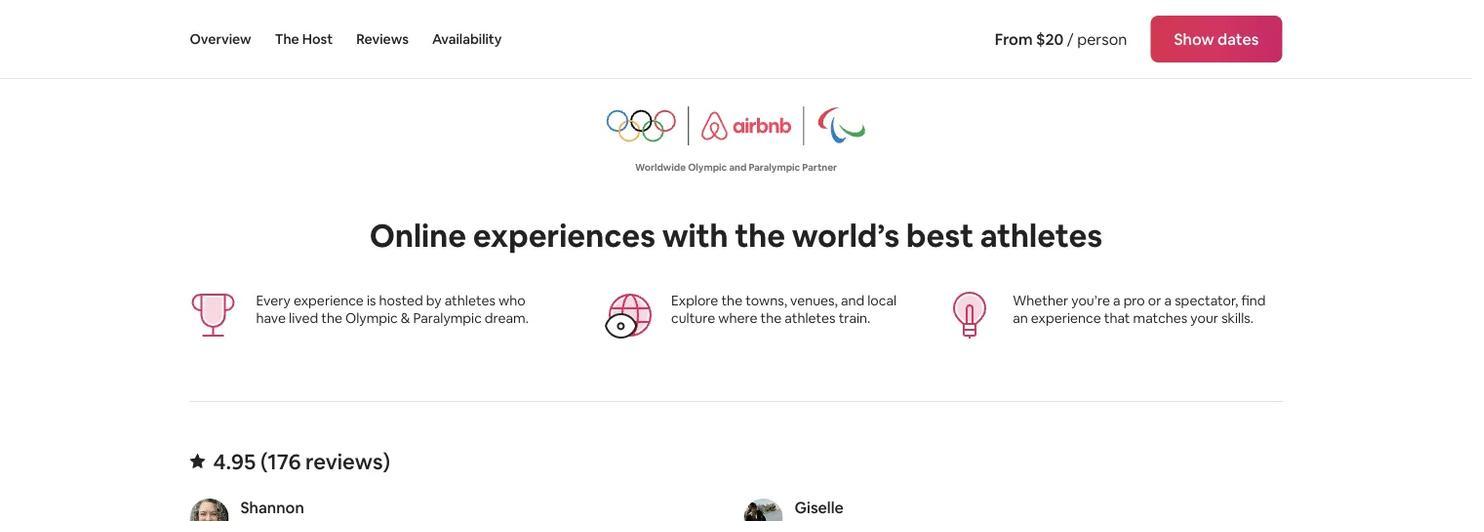 Task type: vqa. For each thing, say whether or not it's contained in the screenshot.
Whether
yes



Task type: describe. For each thing, give the bounding box(es) containing it.
by
[[426, 292, 442, 309]]

online
[[370, 215, 466, 256]]

list containing shannon
[[182, 497, 1291, 521]]

4.95 (176 reviews)
[[213, 447, 390, 475]]

you're
[[1072, 292, 1110, 309]]

the left "towns,"
[[722, 292, 743, 309]]

giselle
[[795, 497, 844, 517]]

every
[[256, 292, 291, 309]]

with
[[662, 215, 729, 256]]

$20
[[1036, 29, 1064, 49]]

venues,
[[790, 292, 838, 309]]

the inside every experience is hosted by athletes who have lived the olympic & paralympic dream.
[[321, 309, 343, 327]]

reviews
[[356, 30, 409, 48]]

worldwide
[[635, 160, 686, 173]]

athletes inside every experience is hosted by athletes who have lived the olympic & paralympic dream.
[[445, 292, 496, 309]]

best
[[907, 215, 974, 256]]

lived
[[289, 309, 318, 327]]

show
[[1174, 29, 1215, 49]]

partner
[[802, 160, 837, 173]]

towns,
[[746, 292, 787, 309]]

experience inside whether you're a pro or a spectator, find an experience that matches your skills.
[[1031, 309, 1101, 327]]

show dates link
[[1151, 16, 1283, 62]]

find
[[1242, 292, 1266, 309]]

person
[[1077, 29, 1128, 49]]

&
[[401, 309, 410, 327]]

world's
[[792, 215, 900, 256]]

from $20 / person
[[995, 29, 1128, 49]]

culture
[[671, 309, 716, 327]]

experiences
[[473, 215, 656, 256]]

the host button
[[275, 0, 333, 78]]

0 horizontal spatial and
[[729, 160, 747, 173]]

host
[[302, 30, 333, 48]]

the host
[[275, 30, 333, 48]]

and inside explore the towns, venues, and local culture where the athletes train.
[[841, 292, 865, 309]]

the right where
[[761, 309, 782, 327]]

or
[[1148, 292, 1162, 309]]

availability button
[[432, 0, 502, 78]]



Task type: locate. For each thing, give the bounding box(es) containing it.
athletes train.
[[785, 309, 871, 327]]

is
[[367, 292, 376, 309]]

1 vertical spatial athletes
[[445, 292, 496, 309]]

a right or
[[1165, 292, 1172, 309]]

dates
[[1218, 29, 1259, 49]]

spectator,
[[1175, 292, 1239, 309]]

0 vertical spatial and
[[729, 160, 747, 173]]

4.95
[[213, 447, 256, 475]]

olympic
[[688, 160, 727, 173], [345, 309, 398, 327]]

1 vertical spatial paralympic
[[413, 309, 482, 327]]

matches
[[1134, 309, 1188, 327]]

shannon
[[241, 497, 304, 517]]

athletes
[[980, 215, 1103, 256], [445, 292, 496, 309]]

whether you're a pro or a spectator, find an experience that matches your skills.
[[1013, 292, 1266, 327]]

worldwide olympic and paralympic partner
[[635, 160, 837, 173]]

athletes right by
[[445, 292, 496, 309]]

list
[[182, 497, 1291, 521]]

every experience is hosted by athletes who have lived the olympic & paralympic dream.
[[256, 292, 535, 327]]

0 horizontal spatial olympic
[[345, 309, 398, 327]]

online experiences with the world's best athletes
[[370, 215, 1103, 256]]

1 horizontal spatial paralympic
[[749, 160, 800, 173]]

experience
[[294, 292, 364, 309], [1031, 309, 1101, 327]]

olympic inside every experience is hosted by athletes who have lived the olympic & paralympic dream.
[[345, 309, 398, 327]]

0 vertical spatial athletes
[[980, 215, 1103, 256]]

the
[[735, 215, 786, 256], [722, 292, 743, 309], [321, 309, 343, 327], [761, 309, 782, 327]]

olympic right worldwide
[[688, 160, 727, 173]]

experience inside every experience is hosted by athletes who have lived the olympic & paralympic dream.
[[294, 292, 364, 309]]

the right with
[[735, 215, 786, 256]]

an
[[1013, 309, 1028, 327]]

hosted
[[379, 292, 423, 309]]

0 horizontal spatial a
[[1113, 292, 1121, 309]]

giselle image
[[744, 499, 783, 521], [744, 499, 783, 521]]

1 horizontal spatial athletes
[[980, 215, 1103, 256]]

availability
[[432, 30, 502, 48]]

reviews button
[[356, 0, 409, 78]]

dream.
[[485, 309, 529, 327]]

athletes up the whether
[[980, 215, 1103, 256]]

1 vertical spatial olympic
[[345, 309, 398, 327]]

paralympic left partner
[[749, 160, 800, 173]]

paralympic
[[749, 160, 800, 173], [413, 309, 482, 327]]

1 horizontal spatial experience
[[1031, 309, 1101, 327]]

1 horizontal spatial a
[[1165, 292, 1172, 309]]

have
[[256, 309, 286, 327]]

experience right an
[[1031, 309, 1101, 327]]

your skills.
[[1191, 309, 1254, 327]]

where
[[718, 309, 758, 327]]

1 horizontal spatial and
[[841, 292, 865, 309]]

1 a from the left
[[1113, 292, 1121, 309]]

paralympic inside every experience is hosted by athletes who have lived the olympic & paralympic dream.
[[413, 309, 482, 327]]

overview button
[[190, 0, 251, 78]]

0 horizontal spatial experience
[[294, 292, 364, 309]]

0 vertical spatial olympic
[[688, 160, 727, 173]]

whether
[[1013, 292, 1069, 309]]

and
[[729, 160, 747, 173], [841, 292, 865, 309]]

local
[[868, 292, 897, 309]]

overview
[[190, 30, 251, 48]]

experience left is on the left of page
[[294, 292, 364, 309]]

a left pro
[[1113, 292, 1121, 309]]

the
[[275, 30, 299, 48]]

who
[[499, 292, 526, 309]]

explore
[[671, 292, 719, 309]]

/
[[1067, 29, 1074, 49]]

the right lived
[[321, 309, 343, 327]]

(176
[[260, 447, 301, 475]]

and up 'online experiences with the world's best athletes'
[[729, 160, 747, 173]]

show dates
[[1174, 29, 1259, 49]]

explore the towns, venues, and local culture where the athletes train.
[[671, 292, 897, 327]]

1 vertical spatial and
[[841, 292, 865, 309]]

reviews)
[[306, 447, 390, 475]]

from
[[995, 29, 1033, 49]]

0 vertical spatial paralympic
[[749, 160, 800, 173]]

that
[[1104, 309, 1131, 327]]

0 horizontal spatial paralympic
[[413, 309, 482, 327]]

pro
[[1124, 292, 1145, 309]]

and left the local
[[841, 292, 865, 309]]

a
[[1113, 292, 1121, 309], [1165, 292, 1172, 309]]

shannon image
[[190, 499, 229, 521], [190, 499, 229, 521]]

olympic left &
[[345, 309, 398, 327]]

2 a from the left
[[1165, 292, 1172, 309]]

1 horizontal spatial olympic
[[688, 160, 727, 173]]

paralympic right &
[[413, 309, 482, 327]]

0 horizontal spatial athletes
[[445, 292, 496, 309]]



